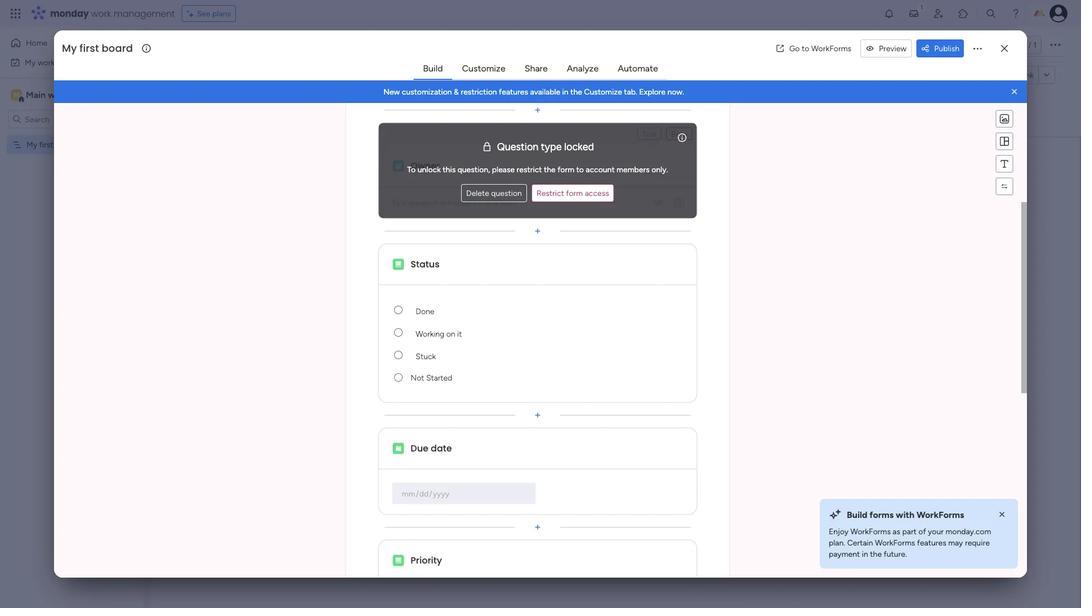 Task type: describe. For each thing, give the bounding box(es) containing it.
of
[[919, 527, 926, 536]]

1
[[1034, 40, 1037, 50]]

work for my
[[38, 57, 55, 67]]

this question is hidden on this form
[[392, 198, 517, 208]]

select product image
[[10, 8, 21, 19]]

none field inside form form
[[409, 366, 683, 389]]

account
[[586, 164, 615, 174]]

workforms up future.
[[875, 538, 915, 548]]

only.
[[652, 164, 668, 174]]

type
[[541, 141, 562, 153]]

first inside "list box"
[[39, 140, 53, 150]]

build forms with workforms
[[847, 509, 964, 520]]

notifications image
[[884, 8, 895, 19]]

powered by
[[226, 70, 274, 80]]

question
[[408, 198, 439, 208]]

customize inside banner banner
[[584, 87, 622, 97]]

automate
[[618, 63, 658, 73]]

component__icon image for owner
[[393, 160, 404, 171]]

first inside field
[[80, 41, 99, 55]]

customization tools toolbar
[[996, 110, 1014, 195]]

new
[[384, 87, 400, 97]]

locked
[[564, 141, 594, 153]]

share
[[525, 63, 548, 73]]

features inside enjoy workforms as part of your monday.com plan. certain workforms features may require payment in the future.
[[917, 538, 947, 548]]

invite / 1 button
[[986, 36, 1042, 54]]

board inside "list box"
[[55, 140, 76, 150]]

done
[[416, 307, 435, 316]]

1 image
[[917, 1, 927, 13]]

component__icon image for priority
[[393, 555, 404, 566]]

monday work management
[[50, 7, 175, 20]]

form inside button
[[1003, 70, 1020, 80]]

due
[[411, 442, 429, 455]]

share link
[[516, 58, 557, 78]]

enjoy
[[829, 527, 849, 536]]

invite members image
[[933, 8, 944, 19]]

restriction
[[461, 87, 497, 97]]

question
[[497, 141, 539, 153]]

go
[[789, 44, 800, 53]]

invite / 1
[[1007, 40, 1037, 50]]

working on it button
[[409, 321, 683, 344]]

customization
[[402, 87, 452, 97]]

as
[[893, 527, 901, 536]]

working
[[416, 329, 445, 339]]

powered
[[226, 70, 261, 80]]

date
[[431, 442, 452, 455]]

1 vertical spatial by
[[576, 230, 593, 249]]

the inside enjoy workforms as part of your monday.com plan. certain workforms features may require payment in the future.
[[870, 549, 882, 559]]

m
[[13, 90, 20, 100]]

my first board inside my first board field
[[62, 41, 133, 55]]

board inside field
[[102, 41, 133, 55]]

see plans
[[197, 9, 231, 18]]

analyze
[[567, 63, 599, 73]]

see plans button
[[182, 5, 236, 22]]

build form button
[[585, 268, 644, 290]]

restrict form access
[[537, 188, 609, 198]]

/
[[1029, 40, 1032, 50]]

the inside banner banner
[[571, 87, 582, 97]]

0 vertical spatial by
[[264, 70, 274, 80]]

workforms inside the go to workforms button
[[811, 44, 852, 53]]

building
[[596, 230, 650, 249]]

explore
[[639, 87, 666, 97]]

owner
[[411, 159, 440, 172]]

copy form link
[[983, 70, 1034, 80]]

invite
[[1007, 40, 1027, 50]]

future.
[[884, 549, 907, 559]]

question,
[[458, 164, 490, 174]]

monday
[[50, 7, 89, 20]]

workforms up 'certain'
[[851, 527, 891, 536]]

enjoy workforms as part of your monday.com plan. certain workforms features may require payment in the future.
[[829, 527, 991, 559]]

1 add new question image from the top
[[532, 104, 543, 116]]

main
[[26, 90, 46, 100]]

workforms logo image
[[278, 66, 342, 84]]

status button
[[409, 255, 683, 273]]

drag to reorder the question image
[[532, 248, 543, 259]]

to
[[407, 164, 416, 174]]

my inside field
[[62, 41, 77, 55]]

build for build
[[423, 63, 443, 73]]

stuck
[[416, 352, 436, 361]]

stuck button
[[409, 344, 683, 366]]

part
[[903, 527, 917, 536]]

new customization & restriction features available in the customize tab. explore now.
[[384, 87, 684, 97]]

copy form link button
[[962, 66, 1039, 84]]

home button
[[7, 34, 121, 52]]

edit form
[[175, 70, 208, 80]]

form form
[[54, 6, 1027, 608]]

to unlock this question, please restrict the form to account members only.
[[407, 164, 668, 174]]

my work
[[25, 57, 55, 67]]

my inside "button"
[[25, 57, 36, 67]]

tab.
[[624, 87, 637, 97]]

hidden
[[449, 198, 473, 208]]

my work button
[[7, 53, 121, 71]]

restrict
[[537, 188, 564, 198]]

analyze link
[[558, 58, 608, 78]]

in inside banner banner
[[562, 87, 569, 97]]

0 vertical spatial this
[[443, 164, 456, 174]]

trial
[[642, 129, 657, 139]]



Task type: vqa. For each thing, say whether or not it's contained in the screenshot.
the 09:00 AM
no



Task type: locate. For each thing, give the bounding box(es) containing it.
build
[[423, 63, 443, 73], [594, 274, 614, 285], [847, 509, 868, 520]]

to right go
[[802, 44, 809, 53]]

plan.
[[829, 538, 845, 548]]

0 vertical spatial board
[[102, 41, 133, 55]]

1 vertical spatial this
[[486, 198, 498, 208]]

priority button
[[346, 540, 729, 608], [409, 552, 683, 570]]

2 horizontal spatial build
[[847, 509, 868, 520]]

build inside button
[[594, 274, 614, 285]]

require
[[965, 538, 990, 548]]

build link
[[414, 58, 452, 78]]

to inside form form
[[577, 164, 584, 174]]

on inside working on it button
[[447, 329, 455, 339]]

2 vertical spatial build
[[847, 509, 868, 520]]

My first board field
[[59, 41, 140, 56]]

my first board down "monday work management" at the left top of the page
[[62, 41, 133, 55]]

option
[[0, 135, 144, 137]]

by
[[264, 70, 274, 80], [576, 230, 593, 249]]

1 vertical spatial add new question image
[[532, 226, 543, 237]]

in
[[562, 87, 569, 97], [862, 549, 868, 559]]

working on it
[[416, 329, 462, 339]]

1 vertical spatial work
[[38, 57, 55, 67]]

workforms up the of
[[917, 509, 964, 520]]

search everything image
[[986, 8, 997, 19]]

workforms right go
[[811, 44, 852, 53]]

1 horizontal spatial board
[[102, 41, 133, 55]]

1 horizontal spatial features
[[917, 538, 947, 548]]

1 vertical spatial features
[[917, 538, 947, 548]]

done button
[[409, 299, 683, 321]]

1 vertical spatial menu image
[[999, 158, 1010, 170]]

is
[[441, 198, 447, 208]]

0 horizontal spatial this
[[443, 164, 456, 174]]

apps image
[[958, 8, 969, 19]]

this
[[443, 164, 456, 174], [486, 198, 498, 208]]

0 horizontal spatial to
[[577, 164, 584, 174]]

first down monday
[[80, 41, 99, 55]]

0 vertical spatial add new question image
[[532, 410, 543, 421]]

0 horizontal spatial board
[[55, 140, 76, 150]]

features down the of
[[917, 538, 947, 548]]

certain
[[847, 538, 873, 548]]

work down "home"
[[38, 57, 55, 67]]

build inside tab list
[[423, 63, 443, 73]]

in right available
[[562, 87, 569, 97]]

1 vertical spatial board
[[55, 140, 76, 150]]

close image inside build forms with workforms alert
[[997, 509, 1008, 520]]

banner banner
[[54, 81, 1027, 103]]

0 horizontal spatial build
[[423, 63, 443, 73]]

your right building
[[654, 230, 683, 249]]

1 horizontal spatial build
[[594, 274, 614, 285]]

go to workforms button
[[771, 39, 856, 57]]

1 horizontal spatial close image
[[1009, 86, 1021, 97]]

0 vertical spatial my
[[62, 41, 77, 55]]

build up customization
[[423, 63, 443, 73]]

customize left tab.
[[584, 87, 622, 97]]

board
[[102, 41, 133, 55], [55, 140, 76, 150]]

tab list
[[414, 57, 668, 80]]

this
[[392, 198, 407, 208]]

add new question image for status
[[532, 410, 543, 421]]

1 vertical spatial in
[[862, 549, 868, 559]]

john smith image
[[1050, 5, 1068, 23]]

component__icon image left due
[[393, 443, 404, 454]]

1 component__icon image from the top
[[393, 160, 404, 171]]

1 horizontal spatial your
[[928, 527, 944, 536]]

the down 'certain'
[[870, 549, 882, 559]]

0 vertical spatial close image
[[1009, 86, 1021, 97]]

0 vertical spatial the
[[571, 87, 582, 97]]

payment
[[829, 549, 860, 559]]

my first board list box
[[0, 133, 144, 306]]

home
[[26, 38, 47, 48]]

main workspace
[[26, 90, 92, 100]]

1 vertical spatial first
[[39, 140, 53, 150]]

add new question image down banner banner
[[532, 104, 543, 116]]

3 component__icon image from the top
[[393, 443, 404, 454]]

0 vertical spatial your
[[654, 230, 683, 249]]

close image inside banner banner
[[1009, 86, 1021, 97]]

1 vertical spatial build
[[594, 274, 614, 285]]

0 horizontal spatial the
[[544, 164, 556, 174]]

1 horizontal spatial first
[[80, 41, 99, 55]]

more actions image
[[972, 43, 983, 54]]

1 vertical spatial your
[[928, 527, 944, 536]]

your inside enjoy workforms as part of your monday.com plan. certain workforms features may require payment in the future.
[[928, 527, 944, 536]]

edit
[[175, 70, 189, 80]]

monday.com
[[946, 527, 991, 536]]

to
[[802, 44, 809, 53], [577, 164, 584, 174]]

2 add new question image from the top
[[532, 226, 543, 237]]

build left the forms
[[847, 509, 868, 520]]

0 horizontal spatial in
[[562, 87, 569, 97]]

automate link
[[609, 58, 667, 78]]

1 horizontal spatial customize
[[584, 87, 622, 97]]

1 vertical spatial the
[[544, 164, 556, 174]]

to left account on the top right of page
[[577, 164, 584, 174]]

the inside form form
[[544, 164, 556, 174]]

may
[[949, 538, 963, 548]]

my first board inside my first board "list box"
[[26, 140, 76, 150]]

1 vertical spatial on
[[447, 329, 455, 339]]

4 component__icon image from the top
[[393, 555, 404, 566]]

1 horizontal spatial by
[[576, 230, 593, 249]]

restrict
[[517, 164, 542, 174]]

0 vertical spatial in
[[562, 87, 569, 97]]

work
[[91, 7, 111, 20], [38, 57, 55, 67]]

0 vertical spatial add new question image
[[532, 104, 543, 116]]

preview button
[[861, 39, 912, 57]]

0 vertical spatial features
[[499, 87, 528, 97]]

tab list containing build
[[414, 57, 668, 80]]

priority
[[411, 554, 442, 567]]

1 vertical spatial my first board
[[26, 140, 76, 150]]

board down "monday work management" at the left top of the page
[[102, 41, 133, 55]]

2 vertical spatial my
[[26, 140, 37, 150]]

customize inside customize link
[[462, 63, 506, 73]]

1 vertical spatial add new question image
[[532, 522, 543, 533]]

work for monday
[[91, 7, 111, 20]]

features left available
[[499, 87, 528, 97]]

2 component__icon image from the top
[[393, 259, 404, 270]]

1 horizontal spatial to
[[802, 44, 809, 53]]

my right "home"
[[62, 41, 77, 55]]

add new question image for due
[[532, 522, 543, 533]]

with
[[896, 509, 915, 520]]

customize
[[462, 63, 506, 73], [584, 87, 622, 97]]

help image
[[1010, 8, 1022, 19]]

0 horizontal spatial close image
[[997, 509, 1008, 520]]

my
[[62, 41, 77, 55], [25, 57, 36, 67], [26, 140, 37, 150]]

1 vertical spatial customize
[[584, 87, 622, 97]]

Search in workspace field
[[24, 113, 94, 126]]

edit form button
[[171, 66, 213, 84]]

question type locked
[[497, 141, 594, 153]]

management
[[114, 7, 175, 20]]

workforms
[[811, 44, 852, 53], [917, 509, 964, 520], [851, 527, 891, 536], [875, 538, 915, 548]]

0 horizontal spatial your
[[654, 230, 683, 249]]

workspace
[[48, 90, 92, 100]]

1 horizontal spatial in
[[862, 549, 868, 559]]

1 vertical spatial close image
[[997, 509, 1008, 520]]

0 vertical spatial menu image
[[999, 136, 1010, 147]]

status
[[411, 258, 440, 271]]

2 vertical spatial the
[[870, 549, 882, 559]]

2 add new question image from the top
[[532, 522, 543, 533]]

customize link
[[453, 58, 515, 78]]

0 vertical spatial first
[[80, 41, 99, 55]]

it
[[457, 329, 462, 339]]

start
[[542, 230, 573, 249]]

build form
[[594, 274, 635, 285]]

my down "home"
[[25, 57, 36, 67]]

due date
[[411, 442, 452, 455]]

workspace selection element
[[11, 88, 94, 103]]

0 vertical spatial build
[[423, 63, 443, 73]]

build forms with workforms alert
[[820, 499, 1018, 569]]

1 add new question image from the top
[[532, 410, 543, 421]]

on left it
[[447, 329, 455, 339]]

link
[[1022, 70, 1034, 80]]

in down 'certain'
[[862, 549, 868, 559]]

None field
[[409, 366, 683, 389]]

workspace image
[[11, 89, 22, 101]]

0 horizontal spatial customize
[[462, 63, 506, 73]]

members
[[617, 164, 650, 174]]

1 horizontal spatial on
[[475, 198, 484, 208]]

1 vertical spatial my
[[25, 57, 36, 67]]

on
[[475, 198, 484, 208], [447, 329, 455, 339]]

1 horizontal spatial the
[[571, 87, 582, 97]]

this right hidden
[[486, 198, 498, 208]]

plans
[[212, 9, 231, 18]]

add new question image
[[532, 104, 543, 116], [532, 226, 543, 237]]

menu image
[[999, 136, 1010, 147], [999, 158, 1010, 170]]

work inside "button"
[[38, 57, 55, 67]]

0 vertical spatial to
[[802, 44, 809, 53]]

0 horizontal spatial work
[[38, 57, 55, 67]]

work right monday
[[91, 7, 111, 20]]

copy
[[983, 70, 1002, 80]]

component__icon image left status
[[393, 259, 404, 270]]

first
[[80, 41, 99, 55], [39, 140, 53, 150]]

0 horizontal spatial first
[[39, 140, 53, 150]]

board down search in workspace field
[[55, 140, 76, 150]]

let's start by building your form
[[511, 230, 719, 249]]

customize up restriction
[[462, 63, 506, 73]]

add new question image up drag to reorder the question icon
[[532, 226, 543, 237]]

my first board
[[62, 41, 133, 55], [26, 140, 76, 150]]

your right the of
[[928, 527, 944, 536]]

let's
[[511, 230, 538, 249]]

please
[[492, 164, 515, 174]]

first down search in workspace field
[[39, 140, 53, 150]]

inbox image
[[908, 8, 920, 19]]

my first board down search in workspace field
[[26, 140, 76, 150]]

component__icon image
[[393, 160, 404, 171], [393, 259, 404, 270], [393, 443, 404, 454], [393, 555, 404, 566]]

forms
[[870, 509, 894, 520]]

go to workforms
[[789, 44, 852, 53]]

publish
[[935, 44, 960, 53]]

0 vertical spatial on
[[475, 198, 484, 208]]

0 vertical spatial customize
[[462, 63, 506, 73]]

access
[[585, 188, 609, 198]]

available
[[530, 87, 560, 97]]

build inside alert
[[847, 509, 868, 520]]

0 horizontal spatial by
[[264, 70, 274, 80]]

1 vertical spatial to
[[577, 164, 584, 174]]

now.
[[668, 87, 684, 97]]

in inside enjoy workforms as part of your monday.com plan. certain workforms features may require payment in the future.
[[862, 549, 868, 559]]

background color and image selector image
[[999, 113, 1010, 124]]

2 horizontal spatial the
[[870, 549, 882, 559]]

the right restrict
[[544, 164, 556, 174]]

unlock
[[418, 164, 441, 174]]

0 vertical spatial work
[[91, 7, 111, 20]]

2 menu image from the top
[[999, 158, 1010, 170]]

0 horizontal spatial on
[[447, 329, 455, 339]]

to inside button
[[802, 44, 809, 53]]

component__icon image left to
[[393, 160, 404, 171]]

add new question image
[[532, 410, 543, 421], [532, 522, 543, 533]]

features
[[499, 87, 528, 97], [917, 538, 947, 548]]

1 horizontal spatial work
[[91, 7, 111, 20]]

close image
[[1009, 86, 1021, 97], [997, 509, 1008, 520]]

build for build forms with workforms
[[847, 509, 868, 520]]

preview
[[879, 44, 907, 53]]

my down search in workspace field
[[26, 140, 37, 150]]

component__icon image for status
[[393, 259, 404, 270]]

build for build form
[[594, 274, 614, 285]]

by right start
[[576, 230, 593, 249]]

restrict form access button
[[532, 184, 614, 202]]

by right powered
[[264, 70, 274, 80]]

beta
[[671, 129, 687, 139]]

0 vertical spatial my first board
[[62, 41, 133, 55]]

the down analyze "link"
[[571, 87, 582, 97]]

component__icon image left priority
[[393, 555, 404, 566]]

my inside "list box"
[[26, 140, 37, 150]]

component__icon image for due
[[393, 443, 404, 454]]

this right unlock
[[443, 164, 456, 174]]

see
[[197, 9, 210, 18]]

1 menu image from the top
[[999, 136, 1010, 147]]

build down let's start by building your form on the top of page
[[594, 274, 614, 285]]

0 horizontal spatial features
[[499, 87, 528, 97]]

features inside banner banner
[[499, 87, 528, 97]]

your
[[654, 230, 683, 249], [928, 527, 944, 536]]

on right hidden
[[475, 198, 484, 208]]

form
[[1003, 70, 1020, 80], [191, 70, 208, 80], [558, 164, 575, 174], [566, 188, 583, 198], [500, 198, 517, 208], [687, 230, 719, 249], [616, 274, 635, 285]]

1 horizontal spatial this
[[486, 198, 498, 208]]



